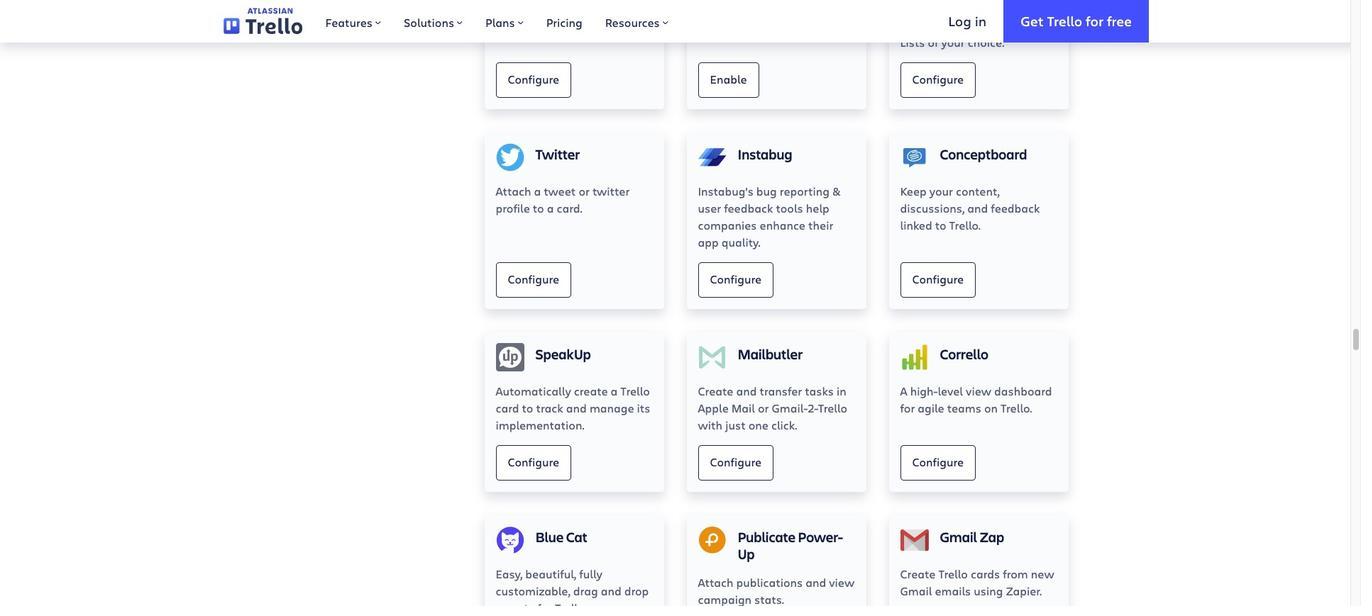 Task type: locate. For each thing, give the bounding box(es) containing it.
a left the card.
[[547, 201, 554, 216]]

0 horizontal spatial for
[[538, 601, 552, 607]]

0 vertical spatial view
[[966, 384, 992, 399]]

trello inside create and transfer tasks in apple mail or gmail-2-trello with just one click.
[[818, 401, 848, 416]]

0 horizontal spatial or
[[579, 184, 590, 199]]

trello. inside easy, beautiful, fully customizable, drag and drop reports for trello.
[[555, 601, 587, 607]]

create up emails
[[901, 567, 936, 582]]

create for mailbutler
[[698, 384, 734, 399]]

gmail
[[940, 528, 977, 547], [901, 584, 932, 599]]

2 vertical spatial for
[[538, 601, 552, 607]]

attach up the campaign
[[698, 576, 734, 591]]

or up the card.
[[579, 184, 590, 199]]

1 horizontal spatial a
[[547, 201, 554, 216]]

trello right get
[[1047, 12, 1083, 30]]

implementation.
[[496, 418, 585, 433]]

tasks
[[805, 384, 834, 399]]

1 horizontal spatial for
[[901, 401, 915, 416]]

drop
[[625, 584, 649, 599]]

up
[[738, 545, 755, 564]]

0 vertical spatial create
[[698, 384, 734, 399]]

campaign
[[698, 593, 752, 607]]

view up the on
[[966, 384, 992, 399]]

resources button
[[594, 0, 680, 43]]

0 vertical spatial for
[[1086, 12, 1104, 30]]

1 horizontal spatial or
[[758, 401, 769, 416]]

1 vertical spatial for
[[901, 401, 915, 416]]

for left free
[[1086, 12, 1104, 30]]

0 horizontal spatial trello.
[[555, 601, 587, 607]]

create inside create trello cards from new gmail emails using zapier.
[[901, 567, 936, 582]]

create
[[698, 384, 734, 399], [901, 567, 936, 582]]

automatically create a trello card to track and manage its implementation.
[[496, 384, 651, 433]]

trello
[[1047, 12, 1083, 30], [621, 384, 650, 399], [818, 401, 848, 416], [939, 567, 968, 582]]

0 horizontal spatial gmail
[[901, 584, 932, 599]]

for
[[1086, 12, 1104, 30], [901, 401, 915, 416], [538, 601, 552, 607]]

2 feedback from the left
[[991, 201, 1040, 216]]

create up apple
[[698, 384, 734, 399]]

1 vertical spatial in
[[837, 384, 847, 399]]

feedback down content,
[[991, 201, 1040, 216]]

1 horizontal spatial in
[[975, 12, 987, 30]]

and down publicate power- up on the right bottom of the page
[[806, 576, 827, 591]]

blue
[[536, 528, 564, 547]]

0 vertical spatial a
[[534, 184, 541, 199]]

2 horizontal spatial trello.
[[1001, 401, 1032, 416]]

trello up its
[[621, 384, 650, 399]]

discussions,
[[901, 201, 965, 216]]

&
[[833, 184, 841, 199]]

configure link for conceptboard
[[901, 263, 976, 298]]

0 horizontal spatial feedback
[[724, 201, 773, 216]]

trello inside the get trello for free "link"
[[1047, 12, 1083, 30]]

trello. down content,
[[950, 218, 981, 233]]

1 vertical spatial create
[[901, 567, 936, 582]]

gmail left zap
[[940, 528, 977, 547]]

attach inside 'attach a tweet or twitter profile to a card.'
[[496, 184, 531, 199]]

2 vertical spatial trello.
[[555, 601, 587, 607]]

for down 'a'
[[901, 401, 915, 416]]

and inside create and transfer tasks in apple mail or gmail-2-trello with just one click.
[[736, 384, 757, 399]]

gmail inside create trello cards from new gmail emails using zapier.
[[901, 584, 932, 599]]

0 vertical spatial trello.
[[950, 218, 981, 233]]

attach inside attach publications and view campaign stats.
[[698, 576, 734, 591]]

on
[[985, 401, 998, 416]]

for inside easy, beautiful, fully customizable, drag and drop reports for trello.
[[538, 601, 552, 607]]

reports
[[496, 601, 535, 607]]

for inside a high-level view dashboard for agile teams on trello.
[[901, 401, 915, 416]]

in inside create and transfer tasks in apple mail or gmail-2-trello with just one click.
[[837, 384, 847, 399]]

feedback inside keep your content, discussions, and feedback linked to trello.
[[991, 201, 1040, 216]]

in right the tasks
[[837, 384, 847, 399]]

configure for instabug
[[710, 272, 762, 287]]

create for gmail zap
[[901, 567, 936, 582]]

in
[[975, 12, 987, 30], [837, 384, 847, 399]]

create
[[574, 384, 608, 399]]

0 horizontal spatial create
[[698, 384, 734, 399]]

and inside automatically create a trello card to track and manage its implementation.
[[566, 401, 587, 416]]

or up one
[[758, 401, 769, 416]]

view
[[966, 384, 992, 399], [829, 576, 855, 591]]

zapier.
[[1006, 584, 1042, 599]]

content,
[[956, 184, 1000, 199]]

1 vertical spatial trello.
[[1001, 401, 1032, 416]]

1 horizontal spatial create
[[901, 567, 936, 582]]

log in link
[[932, 0, 1004, 43]]

blue cat
[[536, 528, 588, 547]]

1 vertical spatial view
[[829, 576, 855, 591]]

app
[[698, 235, 719, 250]]

feedback inside instabug's bug reporting & user feedback tools help companies enhance their app quality.
[[724, 201, 773, 216]]

track
[[536, 401, 564, 416]]

0 vertical spatial attach
[[496, 184, 531, 199]]

and down content,
[[968, 201, 988, 216]]

view for publicate power- up
[[829, 576, 855, 591]]

to right the profile
[[533, 201, 544, 216]]

feedback down bug
[[724, 201, 773, 216]]

and
[[968, 201, 988, 216], [736, 384, 757, 399], [566, 401, 587, 416], [806, 576, 827, 591], [601, 584, 622, 599]]

keep
[[901, 184, 927, 199]]

trello.
[[950, 218, 981, 233], [1001, 401, 1032, 416], [555, 601, 587, 607]]

level
[[938, 384, 963, 399]]

feedback for conceptboard
[[991, 201, 1040, 216]]

configure
[[508, 72, 559, 87], [913, 72, 964, 87], [508, 272, 559, 287], [710, 272, 762, 287], [913, 272, 964, 287], [508, 455, 559, 470], [710, 455, 762, 470], [913, 455, 964, 470]]

trello. inside a high-level view dashboard for agile teams on trello.
[[1001, 401, 1032, 416]]

log in
[[949, 12, 987, 30]]

your
[[930, 184, 953, 199]]

automatically
[[496, 384, 571, 399]]

trello up emails
[[939, 567, 968, 582]]

in right log
[[975, 12, 987, 30]]

and inside keep your content, discussions, and feedback linked to trello.
[[968, 201, 988, 216]]

create inside create and transfer tasks in apple mail or gmail-2-trello with just one click.
[[698, 384, 734, 399]]

2 horizontal spatial for
[[1086, 12, 1104, 30]]

quality.
[[722, 235, 761, 250]]

plans
[[486, 15, 515, 30]]

configure link for corrello
[[901, 446, 976, 481]]

0 vertical spatial or
[[579, 184, 590, 199]]

attach up the profile
[[496, 184, 531, 199]]

dashboard
[[995, 384, 1053, 399]]

linked
[[901, 218, 933, 233]]

card.
[[557, 201, 583, 216]]

to down discussions,
[[935, 218, 947, 233]]

a
[[534, 184, 541, 199], [547, 201, 554, 216], [611, 384, 618, 399]]

and down create
[[566, 401, 587, 416]]

trello down the tasks
[[818, 401, 848, 416]]

and left drop
[[601, 584, 622, 599]]

0 horizontal spatial in
[[837, 384, 847, 399]]

a high-level view dashboard for agile teams on trello.
[[901, 384, 1053, 416]]

with
[[698, 418, 723, 433]]

1 vertical spatial to
[[935, 218, 947, 233]]

1 horizontal spatial feedback
[[991, 201, 1040, 216]]

trello. down dashboard
[[1001, 401, 1032, 416]]

attach for publicate power- up
[[698, 576, 734, 591]]

view for corrello
[[966, 384, 992, 399]]

instabug
[[738, 145, 793, 164]]

1 vertical spatial attach
[[698, 576, 734, 591]]

just
[[726, 418, 746, 433]]

configure link
[[496, 62, 572, 98], [901, 62, 976, 98], [496, 263, 572, 298], [698, 263, 774, 298], [901, 263, 976, 298], [496, 446, 572, 481], [698, 446, 774, 481], [901, 446, 976, 481]]

fully
[[579, 567, 603, 582]]

2 vertical spatial to
[[522, 401, 533, 416]]

view inside a high-level view dashboard for agile teams on trello.
[[966, 384, 992, 399]]

get
[[1021, 12, 1044, 30]]

feedback for instabug
[[724, 201, 773, 216]]

to down automatically
[[522, 401, 533, 416]]

attach a tweet or twitter profile to a card.
[[496, 184, 630, 216]]

2 horizontal spatial a
[[611, 384, 618, 399]]

for down customizable,
[[538, 601, 552, 607]]

cards
[[971, 567, 1000, 582]]

feedback
[[724, 201, 773, 216], [991, 201, 1040, 216]]

and inside easy, beautiful, fully customizable, drag and drop reports for trello.
[[601, 584, 622, 599]]

1 horizontal spatial trello.
[[950, 218, 981, 233]]

1 vertical spatial gmail
[[901, 584, 932, 599]]

a left tweet
[[534, 184, 541, 199]]

enhance
[[760, 218, 806, 233]]

a up manage
[[611, 384, 618, 399]]

configure link for speakup
[[496, 446, 572, 481]]

1 horizontal spatial view
[[966, 384, 992, 399]]

and up mail
[[736, 384, 757, 399]]

view inside attach publications and view campaign stats.
[[829, 576, 855, 591]]

0 horizontal spatial view
[[829, 576, 855, 591]]

1 horizontal spatial attach
[[698, 576, 734, 591]]

view down power-
[[829, 576, 855, 591]]

0 vertical spatial to
[[533, 201, 544, 216]]

gmail left emails
[[901, 584, 932, 599]]

cat
[[566, 528, 588, 547]]

or
[[579, 184, 590, 199], [758, 401, 769, 416]]

trello. down drag
[[555, 601, 587, 607]]

pricing
[[546, 15, 583, 30]]

using
[[974, 584, 1003, 599]]

emails
[[935, 584, 971, 599]]

attach for twitter
[[496, 184, 531, 199]]

to
[[533, 201, 544, 216], [935, 218, 947, 233], [522, 401, 533, 416]]

easy,
[[496, 567, 523, 582]]

1 vertical spatial or
[[758, 401, 769, 416]]

trello inside automatically create a trello card to track and manage its implementation.
[[621, 384, 650, 399]]

get trello for free
[[1021, 12, 1132, 30]]

0 vertical spatial gmail
[[940, 528, 977, 547]]

their
[[809, 218, 834, 233]]

0 horizontal spatial attach
[[496, 184, 531, 199]]

0 vertical spatial in
[[975, 12, 987, 30]]

2-
[[808, 401, 818, 416]]

1 feedback from the left
[[724, 201, 773, 216]]

features button
[[314, 0, 393, 43]]

solutions button
[[393, 0, 474, 43]]

2 vertical spatial a
[[611, 384, 618, 399]]



Task type: describe. For each thing, give the bounding box(es) containing it.
trello inside create trello cards from new gmail emails using zapier.
[[939, 567, 968, 582]]

its
[[637, 401, 651, 416]]

corrello
[[940, 345, 989, 364]]

solutions
[[404, 15, 454, 30]]

drag
[[574, 584, 598, 599]]

twitter
[[593, 184, 630, 199]]

click.
[[772, 418, 798, 433]]

enable
[[710, 72, 747, 87]]

create trello cards from new gmail emails using zapier.
[[901, 567, 1055, 599]]

log
[[949, 12, 972, 30]]

configure link for twitter
[[496, 263, 572, 298]]

get trello for free link
[[1004, 0, 1149, 43]]

reporting
[[780, 184, 830, 199]]

trello. inside keep your content, discussions, and feedback linked to trello.
[[950, 218, 981, 233]]

gmail-
[[772, 401, 808, 416]]

twitter
[[536, 145, 580, 164]]

stats.
[[755, 593, 784, 607]]

publicate power- up
[[738, 528, 843, 564]]

publicate
[[738, 528, 796, 547]]

from
[[1003, 567, 1029, 582]]

new
[[1031, 567, 1055, 582]]

1 vertical spatial a
[[547, 201, 554, 216]]

to inside keep your content, discussions, and feedback linked to trello.
[[935, 218, 947, 233]]

customizable,
[[496, 584, 571, 599]]

user
[[698, 201, 721, 216]]

mail
[[732, 401, 755, 416]]

1 horizontal spatial gmail
[[940, 528, 977, 547]]

trello. for corrello
[[1001, 401, 1032, 416]]

for inside "link"
[[1086, 12, 1104, 30]]

profile
[[496, 201, 530, 216]]

teams
[[948, 401, 982, 416]]

companies
[[698, 218, 757, 233]]

high-
[[911, 384, 938, 399]]

a
[[901, 384, 908, 399]]

trello. for blue cat
[[555, 601, 587, 607]]

configure link for mailbutler
[[698, 446, 774, 481]]

atlassian trello image
[[224, 8, 303, 35]]

create and transfer tasks in apple mail or gmail-2-trello with just one click.
[[698, 384, 848, 433]]

configure for speakup
[[508, 455, 559, 470]]

free
[[1107, 12, 1132, 30]]

resources
[[605, 15, 660, 30]]

to inside automatically create a trello card to track and manage its implementation.
[[522, 401, 533, 416]]

configure for conceptboard
[[913, 272, 964, 287]]

configure for mailbutler
[[710, 455, 762, 470]]

speakup
[[536, 345, 591, 364]]

transfer
[[760, 384, 802, 399]]

publications
[[737, 576, 803, 591]]

mailbutler
[[738, 345, 803, 364]]

enable link
[[698, 62, 759, 98]]

a inside automatically create a trello card to track and manage its implementation.
[[611, 384, 618, 399]]

tweet
[[544, 184, 576, 199]]

to inside 'attach a tweet or twitter profile to a card.'
[[533, 201, 544, 216]]

plans button
[[474, 0, 535, 43]]

attach publications and view campaign stats.
[[698, 576, 855, 607]]

gmail zap
[[940, 528, 1005, 547]]

pricing link
[[535, 0, 594, 43]]

or inside 'attach a tweet or twitter profile to a card.'
[[579, 184, 590, 199]]

power-
[[798, 528, 843, 547]]

one
[[749, 418, 769, 433]]

instabug's bug reporting & user feedback tools help companies enhance their app quality.
[[698, 184, 841, 250]]

or inside create and transfer tasks in apple mail or gmail-2-trello with just one click.
[[758, 401, 769, 416]]

bug
[[757, 184, 777, 199]]

instabug's
[[698, 184, 754, 199]]

keep your content, discussions, and feedback linked to trello.
[[901, 184, 1040, 233]]

apple
[[698, 401, 729, 416]]

card
[[496, 401, 519, 416]]

agile
[[918, 401, 945, 416]]

conceptboard
[[940, 145, 1028, 164]]

configure for twitter
[[508, 272, 559, 287]]

beautiful,
[[526, 567, 577, 582]]

help
[[806, 201, 830, 216]]

0 horizontal spatial a
[[534, 184, 541, 199]]

zap
[[980, 528, 1005, 547]]

and inside attach publications and view campaign stats.
[[806, 576, 827, 591]]

easy, beautiful, fully customizable, drag and drop reports for trello.
[[496, 567, 649, 607]]

features
[[325, 15, 373, 30]]

configure link for instabug
[[698, 263, 774, 298]]

configure for corrello
[[913, 455, 964, 470]]



Task type: vqa. For each thing, say whether or not it's contained in the screenshot.
SOLUTIONS
yes



